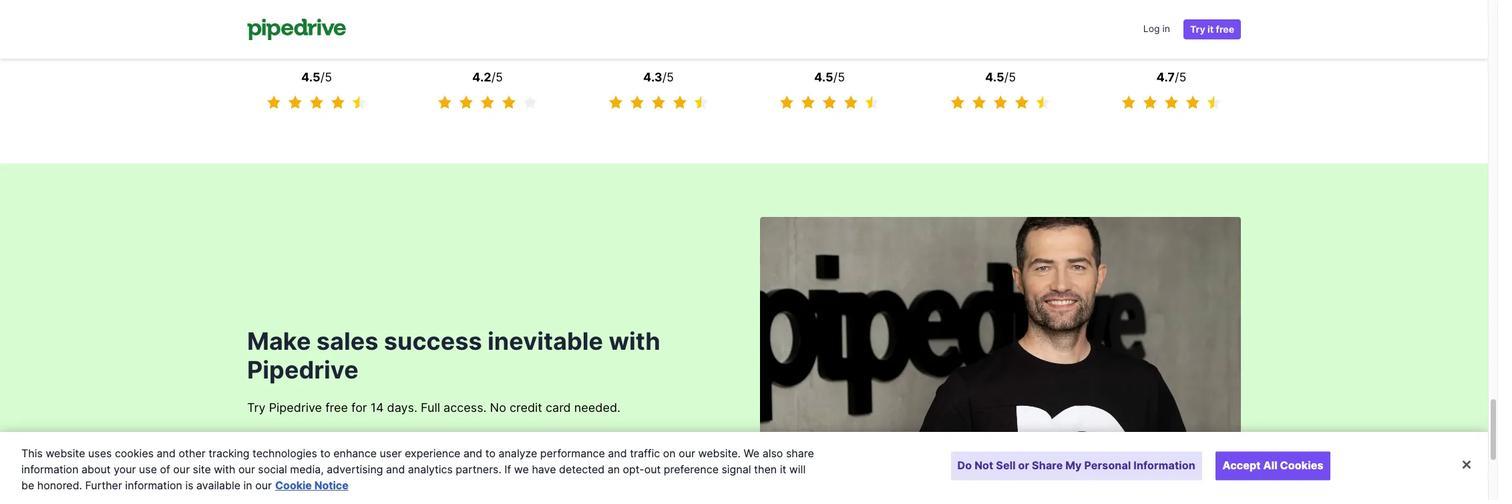Task type: locate. For each thing, give the bounding box(es) containing it.
experience
[[405, 447, 461, 460]]

uses
[[88, 447, 112, 460]]

inevitable
[[488, 327, 603, 356]]

information
[[21, 463, 79, 476], [125, 479, 182, 492]]

0 vertical spatial try
[[1191, 23, 1206, 35]]

2 vertical spatial free
[[346, 455, 375, 473]]

days.
[[387, 401, 418, 415]]

do not sell or share my personal information button
[[951, 452, 1203, 481]]

to up partners.
[[486, 447, 496, 460]]

xs image
[[266, 94, 282, 110], [330, 94, 346, 110], [437, 94, 453, 110], [501, 94, 517, 110], [523, 94, 539, 110], [608, 94, 624, 110], [672, 94, 688, 110], [779, 94, 795, 110], [800, 94, 817, 110], [822, 94, 838, 110], [950, 94, 966, 110], [972, 94, 988, 110], [993, 94, 1009, 110], [1036, 94, 1052, 110], [1121, 94, 1137, 110], [1446, 459, 1462, 475]]

signal
[[722, 463, 751, 476]]

0 vertical spatial it
[[1208, 23, 1214, 35]]

needed.
[[574, 401, 621, 415]]

personal
[[1085, 459, 1132, 473]]

will
[[790, 463, 806, 476]]

other
[[179, 447, 206, 460]]

it inside button
[[1208, 23, 1214, 35]]

4 /5 from the left
[[834, 70, 845, 84]]

share
[[786, 447, 814, 460]]

site
[[193, 463, 211, 476]]

in inside this website uses cookies and other tracking technologies to enhance user experience and to analyze performance and traffic on our website. we also share information about your use of our site with our social media, advertising and analytics partners. if we have detected an opt-out preference signal then it will be honored. further information is available in our
[[244, 479, 252, 492]]

1 vertical spatial pipedrive
[[269, 401, 322, 415]]

10 xs image from the left
[[865, 94, 881, 110]]

1 vertical spatial it
[[780, 463, 787, 476]]

is down site
[[185, 479, 193, 492]]

this
[[21, 447, 43, 460]]

13 xs image from the left
[[1164, 94, 1180, 110]]

1 /5 from the left
[[321, 70, 332, 84]]

4.5 /5
[[301, 70, 332, 84], [814, 70, 845, 84], [986, 70, 1016, 84]]

5 /5 from the left
[[1005, 70, 1016, 84]]

sales
[[317, 327, 379, 356]]

5 xs image from the left
[[480, 94, 496, 110]]

this website uses cookies and other tracking technologies to enhance user experience and to analyze performance and traffic on our website. we also share information about your use of our site with our social media, advertising and analytics partners. if we have detected an opt-out preference signal then it will be honored. further information is available in our
[[21, 447, 814, 492]]

4 xs image from the left
[[458, 94, 474, 110]]

/5
[[321, 70, 332, 84], [492, 70, 503, 84], [663, 70, 674, 84], [834, 70, 845, 84], [1005, 70, 1016, 84], [1175, 70, 1187, 84]]

1 vertical spatial free
[[325, 401, 348, 415]]

accept all cookies
[[1223, 459, 1324, 473]]

our down tracking
[[239, 463, 255, 476]]

0 horizontal spatial try
[[247, 401, 266, 415]]

0 vertical spatial is
[[703, 458, 715, 476]]

0 vertical spatial free
[[1216, 23, 1235, 35]]

1 horizontal spatial it
[[1208, 23, 1214, 35]]

so
[[718, 458, 736, 476]]

free
[[1216, 23, 1235, 35], [325, 401, 348, 415], [346, 455, 375, 473]]

it right log in link
[[1208, 23, 1214, 35]]

to
[[320, 447, 331, 460], [486, 447, 496, 460]]

1 horizontal spatial in
[[1163, 23, 1171, 34]]

0 horizontal spatial it
[[780, 463, 787, 476]]

no
[[490, 401, 506, 415]]

advertising
[[327, 463, 383, 476]]

try right log in link
[[1191, 23, 1206, 35]]

if
[[505, 463, 511, 476]]

free for started
[[346, 455, 375, 473]]

cookies
[[1281, 459, 1324, 473]]

2 horizontal spatial 4.5
[[986, 70, 1005, 84]]

information down use at the left
[[125, 479, 182, 492]]

website.
[[699, 447, 741, 460]]

try
[[1191, 23, 1206, 35], [247, 401, 266, 415]]

all
[[1264, 459, 1278, 473]]

2 4.5 /5 from the left
[[814, 70, 845, 84]]

in
[[1163, 23, 1171, 34], [244, 479, 252, 492]]

have
[[532, 463, 556, 476]]

rated
[[787, 458, 825, 476]]

user
[[380, 447, 402, 460]]

1 horizontal spatial 4.5 /5
[[814, 70, 845, 84]]

card
[[546, 401, 571, 415]]

1 horizontal spatial is
[[703, 458, 715, 476]]

1 horizontal spatial to
[[486, 447, 496, 460]]

0 horizontal spatial to
[[320, 447, 331, 460]]

0 horizontal spatial 4.5
[[301, 70, 321, 84]]

2 horizontal spatial 4.5 /5
[[986, 70, 1016, 84]]

1 horizontal spatial 4.5
[[814, 70, 834, 84]]

to up media,
[[320, 447, 331, 460]]

information up honored. at the bottom left of the page
[[21, 463, 79, 476]]

use
[[139, 463, 157, 476]]

xs image
[[287, 94, 303, 110], [309, 94, 325, 110], [351, 94, 368, 110], [458, 94, 474, 110], [480, 94, 496, 110], [629, 94, 645, 110], [651, 94, 667, 110], [694, 94, 710, 110], [843, 94, 859, 110], [865, 94, 881, 110], [1014, 94, 1030, 110], [1143, 94, 1159, 110], [1164, 94, 1180, 110], [1185, 94, 1201, 110], [1207, 94, 1223, 110]]

11 xs image from the left
[[1014, 94, 1030, 110]]

1 horizontal spatial try
[[1191, 23, 1206, 35]]

media,
[[290, 463, 324, 476]]

also
[[763, 447, 783, 460]]

see why pipedrive is so highly rated
[[567, 458, 825, 476]]

1 to from the left
[[320, 447, 331, 460]]

0 vertical spatial pipedrive
[[247, 356, 359, 385]]

our right of on the bottom of the page
[[173, 463, 190, 476]]

0 horizontal spatial with
[[214, 463, 236, 476]]

try inside button
[[1191, 23, 1206, 35]]

0 horizontal spatial 4.5 /5
[[301, 70, 332, 84]]

our
[[679, 447, 696, 460], [173, 463, 190, 476], [239, 463, 255, 476], [255, 479, 272, 492]]

our down social on the bottom left of the page
[[255, 479, 272, 492]]

out
[[645, 463, 661, 476]]

not
[[975, 459, 994, 473]]

and up partners.
[[464, 447, 483, 460]]

log in
[[1144, 23, 1171, 34]]

14 xs image from the left
[[1185, 94, 1201, 110]]

2 /5 from the left
[[492, 70, 503, 84]]

technologies
[[253, 447, 317, 460]]

0 horizontal spatial in
[[244, 479, 252, 492]]

do
[[958, 459, 972, 473]]

pipedrive
[[247, 356, 359, 385], [269, 401, 322, 415], [631, 458, 699, 476]]

highly
[[739, 458, 783, 476]]

is inside this website uses cookies and other tracking technologies to enhance user experience and to analyze performance and traffic on our website. we also share information about your use of our site with our social media, advertising and analytics partners. if we have detected an opt-out preference signal then it will be honored. further information is available in our
[[185, 479, 193, 492]]

0 vertical spatial with
[[609, 327, 661, 356]]

an
[[608, 463, 620, 476]]

make sales success inevitable with pipedrive
[[247, 327, 661, 385]]

7 xs image from the left
[[651, 94, 667, 110]]

in right available
[[244, 479, 252, 492]]

in right log
[[1163, 23, 1171, 34]]

4.3 /5
[[643, 70, 674, 84]]

started
[[290, 455, 342, 473]]

make
[[247, 327, 311, 356]]

9 xs image from the left
[[843, 94, 859, 110]]

try up tracking
[[247, 401, 266, 415]]

2 to from the left
[[486, 447, 496, 460]]

and up of on the bottom of the page
[[157, 447, 176, 460]]

do not sell or share my personal information
[[958, 459, 1196, 473]]

1 vertical spatial in
[[244, 479, 252, 492]]

1 vertical spatial is
[[185, 479, 193, 492]]

partners.
[[456, 463, 502, 476]]

1 horizontal spatial information
[[125, 479, 182, 492]]

free for pipedrive
[[325, 401, 348, 415]]

1 horizontal spatial with
[[609, 327, 661, 356]]

0 horizontal spatial is
[[185, 479, 193, 492]]

1 vertical spatial with
[[214, 463, 236, 476]]

then
[[754, 463, 777, 476]]

log in link
[[1144, 19, 1171, 40]]

1 vertical spatial try
[[247, 401, 266, 415]]

enhance
[[334, 447, 377, 460]]

and down user
[[386, 463, 405, 476]]

it left will
[[780, 463, 787, 476]]

0 horizontal spatial information
[[21, 463, 79, 476]]

cookie notice
[[275, 479, 349, 492]]

honored.
[[37, 479, 82, 492]]

1 vertical spatial information
[[125, 479, 182, 492]]

is left 'so'
[[703, 458, 715, 476]]



Task type: vqa. For each thing, say whether or not it's contained in the screenshot.
ACCEPT ALL COOKIES
yes



Task type: describe. For each thing, give the bounding box(es) containing it.
we
[[514, 463, 529, 476]]

access.
[[444, 401, 487, 415]]

0 vertical spatial information
[[21, 463, 79, 476]]

accept all cookies button
[[1216, 452, 1331, 481]]

2 xs image from the left
[[309, 94, 325, 110]]

try for try pipedrive free for 14 days. full access. no credit card needed.
[[247, 401, 266, 415]]

why
[[598, 458, 628, 476]]

traffic
[[630, 447, 660, 460]]

try it free button
[[1184, 19, 1242, 39]]

2 vertical spatial pipedrive
[[631, 458, 699, 476]]

14
[[371, 401, 384, 415]]

4.7 /5
[[1157, 70, 1187, 84]]

pipedrive inside make sales success inevitable with pipedrive
[[247, 356, 359, 385]]

available
[[196, 479, 241, 492]]

full
[[421, 401, 440, 415]]

of
[[160, 463, 170, 476]]

notice
[[314, 479, 349, 492]]

try pipedrive free for 14 days. full access. no credit card needed.
[[247, 401, 621, 415]]

try it free
[[1191, 23, 1235, 35]]

success
[[384, 327, 482, 356]]

or
[[1019, 459, 1030, 473]]

cookies
[[115, 447, 154, 460]]

3 /5 from the left
[[663, 70, 674, 84]]

detected
[[559, 463, 605, 476]]

3 xs image from the left
[[351, 94, 368, 110]]

with inside make sales success inevitable with pipedrive
[[609, 327, 661, 356]]

share
[[1032, 459, 1063, 473]]

with inside this website uses cookies and other tracking technologies to enhance user experience and to analyze performance and traffic on our website. we also share information about your use of our site with our social media, advertising and analytics partners. if we have detected an opt-out preference signal then it will be honored. further information is available in our
[[214, 463, 236, 476]]

information
[[1134, 459, 1196, 473]]

6 /5 from the left
[[1175, 70, 1187, 84]]

4.3
[[643, 70, 663, 84]]

3 4.5 from the left
[[986, 70, 1005, 84]]

and up an at the bottom left
[[608, 447, 627, 460]]

free for it
[[1216, 23, 1235, 35]]

3 4.5 /5 from the left
[[986, 70, 1016, 84]]

2 4.5 from the left
[[814, 70, 834, 84]]

cookie notice link
[[275, 479, 349, 492]]

0 vertical spatial in
[[1163, 23, 1171, 34]]

4.2
[[472, 70, 492, 84]]

1 xs image from the left
[[287, 94, 303, 110]]

accept
[[1223, 459, 1261, 473]]

1 4.5 from the left
[[301, 70, 321, 84]]

tracking
[[209, 447, 250, 460]]

further
[[85, 479, 122, 492]]

our up preference
[[679, 447, 696, 460]]

opt-
[[623, 463, 645, 476]]

12 xs image from the left
[[1143, 94, 1159, 110]]

4.7
[[1157, 70, 1175, 84]]

it inside this website uses cookies and other tracking technologies to enhance user experience and to analyze performance and traffic on our website. we also share information about your use of our site with our social media, advertising and analytics partners. if we have detected an opt-out preference signal then it will be honored. further information is available in our
[[780, 463, 787, 476]]

be
[[21, 479, 34, 492]]

6 xs image from the left
[[629, 94, 645, 110]]

cookie
[[275, 479, 312, 492]]

my
[[1066, 459, 1082, 473]]

social
[[258, 463, 287, 476]]

your
[[114, 463, 136, 476]]

sell
[[996, 459, 1016, 473]]

8 xs image from the left
[[694, 94, 710, 110]]

get started free
[[261, 455, 375, 473]]

15 xs image from the left
[[1207, 94, 1223, 110]]

preference
[[664, 463, 719, 476]]

about
[[82, 463, 111, 476]]

4.2 /5
[[472, 70, 503, 84]]

for
[[351, 401, 367, 415]]

get
[[261, 455, 286, 473]]

get started free button
[[247, 445, 388, 483]]

website
[[46, 447, 85, 460]]

1 4.5 /5 from the left
[[301, 70, 332, 84]]

privacy alert dialog
[[0, 432, 1489, 500]]

see
[[567, 458, 594, 476]]

analyze
[[499, 447, 537, 460]]

credit
[[510, 401, 542, 415]]

we
[[744, 447, 760, 460]]

performance
[[540, 447, 605, 460]]

log
[[1144, 23, 1160, 34]]

try for try it free
[[1191, 23, 1206, 35]]

analytics
[[408, 463, 453, 476]]

on
[[663, 447, 676, 460]]



